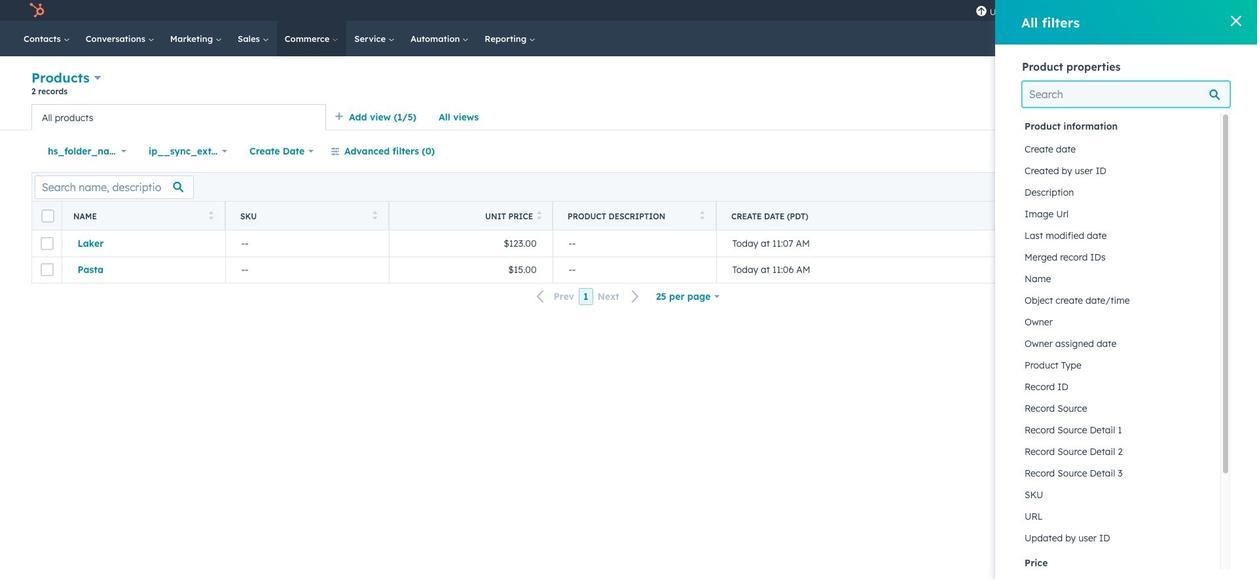 Task type: vqa. For each thing, say whether or not it's contained in the screenshot.
4th 'Press To Sort.' element from the right
yes



Task type: locate. For each thing, give the bounding box(es) containing it.
Search name, description, or SKU search field
[[35, 175, 194, 199]]

2 horizontal spatial press to sort. image
[[537, 211, 542, 220]]

row group
[[1022, 113, 1221, 580]]

3 press to sort. image from the left
[[537, 211, 542, 220]]

Search HubSpot search field
[[1063, 28, 1211, 50]]

Search search field
[[1022, 81, 1230, 107]]

jacob simon image
[[1164, 5, 1175, 16]]

press to sort. image
[[700, 211, 705, 220]]

2 press to sort. element from the left
[[372, 211, 377, 222]]

banner
[[31, 68, 1226, 104]]

menu
[[969, 0, 1242, 21]]

pagination navigation
[[529, 288, 648, 305]]

press to sort. image
[[209, 211, 213, 220], [372, 211, 377, 220], [537, 211, 542, 220]]

marketplaces image
[[1065, 6, 1076, 18]]

0 horizontal spatial press to sort. image
[[209, 211, 213, 220]]

1 horizontal spatial press to sort. image
[[372, 211, 377, 220]]

1 press to sort. image from the left
[[209, 211, 213, 220]]

press to sort. element
[[209, 211, 213, 222], [372, 211, 377, 222], [537, 211, 542, 222], [700, 211, 705, 222]]

2 press to sort. image from the left
[[372, 211, 377, 220]]



Task type: describe. For each thing, give the bounding box(es) containing it.
3 press to sort. element from the left
[[537, 211, 542, 222]]

4 press to sort. element from the left
[[700, 211, 705, 222]]

press to sort. image for 3rd 'press to sort.' element from left
[[537, 211, 542, 220]]

press to sort. image for second 'press to sort.' element from the left
[[372, 211, 377, 220]]

close image
[[1231, 16, 1242, 26]]

press to sort. image for first 'press to sort.' element
[[209, 211, 213, 220]]

1 press to sort. element from the left
[[209, 211, 213, 222]]



